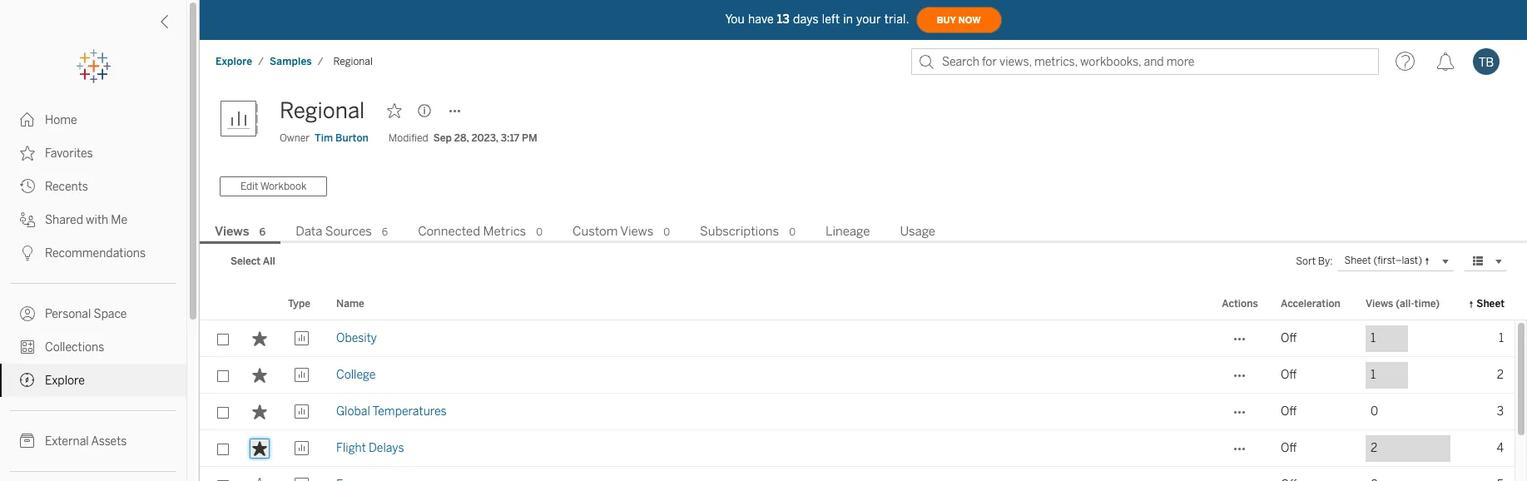 Task type: describe. For each thing, give the bounding box(es) containing it.
view image for flight delays
[[294, 441, 309, 456]]

grid containing obesity
[[200, 289, 1527, 481]]

2023,
[[471, 132, 498, 144]]

sheet for sheet
[[1477, 298, 1505, 310]]

regional inside "main content"
[[280, 97, 365, 124]]

custom
[[573, 224, 618, 239]]

sub-spaces tab list
[[200, 222, 1527, 244]]

sep
[[433, 132, 452, 144]]

shared with me
[[45, 213, 127, 227]]

by text only_f5he34f image for explore
[[20, 373, 35, 388]]

1 for 1
[[1371, 331, 1376, 345]]

subscriptions
[[700, 224, 779, 239]]

days
[[793, 12, 819, 26]]

main navigation. press the up and down arrow keys to access links. element
[[0, 103, 186, 481]]

off for 4
[[1281, 441, 1297, 455]]

row containing obesity
[[200, 320, 1515, 357]]

by text only_f5he34f image for recommendations
[[20, 246, 35, 260]]

by text only_f5he34f image for home
[[20, 112, 35, 127]]

data sources
[[296, 224, 372, 239]]

flight delays link
[[336, 430, 404, 467]]

owner tim burton
[[280, 132, 369, 144]]

0 vertical spatial explore link
[[215, 55, 253, 68]]

row group inside 'regional' "main content"
[[200, 320, 1515, 481]]

sheet for sheet (first–last)
[[1344, 255, 1371, 266]]

with
[[86, 213, 108, 227]]

0 vertical spatial 2
[[1497, 368, 1504, 382]]

sources
[[325, 224, 372, 239]]

by text only_f5he34f image for external assets
[[20, 434, 35, 449]]

off for 1
[[1281, 331, 1297, 345]]

all
[[263, 255, 275, 267]]

flight delays
[[336, 441, 404, 455]]

home link
[[0, 103, 186, 136]]

you
[[725, 12, 745, 26]]

by text only_f5he34f image for personal space
[[20, 306, 35, 321]]

select all button
[[220, 251, 286, 271]]

1 / from the left
[[258, 56, 264, 67]]

owner
[[280, 132, 310, 144]]

6 for data sources
[[382, 226, 388, 238]]

0 for subscriptions
[[789, 226, 796, 238]]

time)
[[1414, 298, 1440, 310]]

shared with me link
[[0, 203, 186, 236]]

select
[[231, 255, 261, 267]]

off for 2
[[1281, 368, 1297, 382]]

workbook image
[[220, 94, 270, 144]]

college link
[[336, 357, 376, 394]]

collections link
[[0, 330, 186, 364]]

obesity
[[336, 331, 377, 345]]

metrics
[[483, 224, 526, 239]]

tim burton link
[[315, 131, 369, 146]]

view image for global temperatures
[[294, 404, 309, 419]]

usage
[[900, 224, 935, 239]]

you have 13 days left in your trial.
[[725, 12, 909, 26]]

personal space link
[[0, 297, 186, 330]]

shared
[[45, 213, 83, 227]]

sort by:
[[1296, 255, 1333, 267]]

1 for 2
[[1371, 368, 1376, 382]]

by text only_f5he34f image for favorites
[[20, 146, 35, 161]]

sheet (first–last)
[[1344, 255, 1422, 266]]

have
[[748, 12, 774, 26]]

favorites link
[[0, 136, 186, 170]]

me
[[111, 213, 127, 227]]

college
[[336, 368, 376, 382]]

delays
[[369, 441, 404, 455]]

recommendations link
[[0, 236, 186, 270]]

now
[[958, 15, 981, 25]]

recents link
[[0, 170, 186, 203]]

0 for custom views
[[664, 226, 670, 238]]

external assets link
[[0, 424, 186, 458]]

flight
[[336, 441, 366, 455]]

off for 3
[[1281, 404, 1297, 419]]

favorites
[[45, 146, 93, 161]]

external
[[45, 434, 89, 449]]

views for views
[[215, 224, 249, 239]]

0 vertical spatial regional
[[333, 56, 373, 67]]

by:
[[1318, 255, 1333, 267]]

obesity link
[[336, 320, 377, 357]]

modified sep 28, 2023, 3:17 pm
[[388, 132, 537, 144]]

6 for views
[[259, 226, 266, 238]]

your
[[856, 12, 881, 26]]

explore for explore / samples /
[[216, 56, 252, 67]]

temperatures
[[372, 404, 446, 419]]

recommendations
[[45, 246, 146, 260]]

buy now
[[937, 15, 981, 25]]

1 horizontal spatial views
[[620, 224, 654, 239]]

buy now button
[[916, 7, 1002, 33]]

global
[[336, 404, 370, 419]]



Task type: vqa. For each thing, say whether or not it's contained in the screenshot.
third View image from the bottom of the row group containing Obesity
yes



Task type: locate. For each thing, give the bounding box(es) containing it.
explore / samples /
[[216, 56, 323, 67]]

collections
[[45, 340, 104, 355]]

row containing college
[[200, 357, 1515, 394]]

4
[[1497, 441, 1504, 455]]

type
[[288, 298, 310, 310]]

grid
[[200, 289, 1527, 481]]

1 horizontal spatial sheet
[[1477, 298, 1505, 310]]

1 vertical spatial sheet
[[1477, 298, 1505, 310]]

regional
[[333, 56, 373, 67], [280, 97, 365, 124]]

data
[[296, 224, 322, 239]]

0 vertical spatial view image
[[294, 331, 309, 346]]

by text only_f5he34f image left personal
[[20, 306, 35, 321]]

sheet
[[1344, 255, 1371, 266], [1477, 298, 1505, 310]]

recents
[[45, 180, 88, 194]]

buy
[[937, 15, 956, 25]]

3
[[1497, 404, 1504, 419]]

by text only_f5he34f image
[[20, 212, 35, 227], [20, 246, 35, 260], [20, 340, 35, 355]]

Search for views, metrics, workbooks, and more text field
[[911, 48, 1379, 75]]

28,
[[454, 132, 469, 144]]

by text only_f5he34f image for collections
[[20, 340, 35, 355]]

0 horizontal spatial sheet
[[1344, 255, 1371, 266]]

views (all-time)
[[1366, 298, 1440, 310]]

2 vertical spatial by text only_f5he34f image
[[20, 340, 35, 355]]

1 vertical spatial view image
[[294, 404, 309, 419]]

1 6 from the left
[[259, 226, 266, 238]]

by text only_f5he34f image for recents
[[20, 179, 35, 194]]

0 horizontal spatial explore link
[[0, 364, 186, 397]]

view image
[[294, 331, 309, 346], [294, 404, 309, 419], [294, 478, 309, 481]]

connected
[[418, 224, 480, 239]]

explore down collections
[[45, 374, 85, 388]]

views
[[215, 224, 249, 239], [620, 224, 654, 239], [1366, 298, 1393, 310]]

personal space
[[45, 307, 127, 321]]

regional main content
[[200, 83, 1527, 481]]

tim
[[315, 132, 333, 144]]

view image left college link
[[294, 368, 309, 383]]

6
[[259, 226, 266, 238], [382, 226, 388, 238]]

1 vertical spatial explore link
[[0, 364, 186, 397]]

by text only_f5he34f image inside personal space link
[[20, 306, 35, 321]]

1 view image from the top
[[294, 331, 309, 346]]

4 by text only_f5he34f image from the top
[[20, 306, 35, 321]]

4 row from the top
[[200, 430, 1515, 467]]

1 vertical spatial view image
[[294, 441, 309, 456]]

off
[[1281, 331, 1297, 345], [1281, 368, 1297, 382], [1281, 404, 1297, 419], [1281, 441, 1297, 455]]

by text only_f5he34f image down collections link
[[20, 373, 35, 388]]

0 vertical spatial explore
[[216, 56, 252, 67]]

5 row from the top
[[200, 467, 1515, 481]]

views up the select
[[215, 224, 249, 239]]

0
[[536, 226, 543, 238], [664, 226, 670, 238], [789, 226, 796, 238], [1371, 404, 1378, 419]]

0 horizontal spatial views
[[215, 224, 249, 239]]

lineage
[[826, 224, 870, 239]]

1 horizontal spatial explore
[[216, 56, 252, 67]]

global temperatures link
[[336, 394, 446, 430]]

1 vertical spatial 2
[[1371, 441, 1378, 455]]

explore link left samples
[[215, 55, 253, 68]]

regional up tim
[[280, 97, 365, 124]]

sheet (first–last) button
[[1338, 251, 1454, 271]]

explore for explore
[[45, 374, 85, 388]]

(first–last)
[[1374, 255, 1422, 266]]

by text only_f5he34f image inside recents link
[[20, 179, 35, 194]]

0 horizontal spatial 6
[[259, 226, 266, 238]]

row
[[200, 320, 1515, 357], [200, 357, 1515, 394], [200, 394, 1515, 430], [200, 430, 1515, 467], [200, 467, 1515, 481]]

samples link
[[269, 55, 313, 68]]

0 vertical spatial view image
[[294, 368, 309, 383]]

0 horizontal spatial explore
[[45, 374, 85, 388]]

by text only_f5he34f image left shared on the top of the page
[[20, 212, 35, 227]]

explore link down collections
[[0, 364, 186, 397]]

assets
[[91, 434, 127, 449]]

left
[[822, 12, 840, 26]]

/
[[258, 56, 264, 67], [318, 56, 323, 67]]

regional right samples link
[[333, 56, 373, 67]]

explore link
[[215, 55, 253, 68], [0, 364, 186, 397]]

5 by text only_f5he34f image from the top
[[20, 373, 35, 388]]

(all-
[[1396, 298, 1414, 310]]

by text only_f5he34f image inside external assets link
[[20, 434, 35, 449]]

4 off from the top
[[1281, 441, 1297, 455]]

by text only_f5he34f image inside recommendations link
[[20, 246, 35, 260]]

view image for obesity
[[294, 331, 309, 346]]

2 view image from the top
[[294, 441, 309, 456]]

2 by text only_f5he34f image from the top
[[20, 246, 35, 260]]

6 by text only_f5he34f image from the top
[[20, 434, 35, 449]]

by text only_f5he34f image left recents
[[20, 179, 35, 194]]

view image for college
[[294, 368, 309, 383]]

6 right sources
[[382, 226, 388, 238]]

by text only_f5he34f image left the home
[[20, 112, 35, 127]]

sheet down list view icon
[[1477, 298, 1505, 310]]

6 up all
[[259, 226, 266, 238]]

view image left flight
[[294, 441, 309, 456]]

3:17
[[501, 132, 519, 144]]

2 / from the left
[[318, 56, 323, 67]]

0 vertical spatial sheet
[[1344, 255, 1371, 266]]

name
[[336, 298, 364, 310]]

1 vertical spatial explore
[[45, 374, 85, 388]]

samples
[[270, 56, 312, 67]]

global temperatures
[[336, 404, 446, 419]]

2
[[1497, 368, 1504, 382], [1371, 441, 1378, 455]]

connected metrics
[[418, 224, 526, 239]]

row group containing obesity
[[200, 320, 1515, 481]]

1 view image from the top
[[294, 368, 309, 383]]

views right custom
[[620, 224, 654, 239]]

3 off from the top
[[1281, 404, 1297, 419]]

by text only_f5he34f image left "favorites"
[[20, 146, 35, 161]]

1 vertical spatial regional
[[280, 97, 365, 124]]

in
[[843, 12, 853, 26]]

3 row from the top
[[200, 394, 1515, 430]]

13
[[777, 12, 790, 26]]

home
[[45, 113, 77, 127]]

row group
[[200, 320, 1515, 481]]

custom views
[[573, 224, 654, 239]]

by text only_f5he34f image inside home link
[[20, 112, 35, 127]]

1 horizontal spatial /
[[318, 56, 323, 67]]

sort
[[1296, 255, 1316, 267]]

1 vertical spatial by text only_f5he34f image
[[20, 246, 35, 260]]

by text only_f5he34f image
[[20, 112, 35, 127], [20, 146, 35, 161], [20, 179, 35, 194], [20, 306, 35, 321], [20, 373, 35, 388], [20, 434, 35, 449]]

2 off from the top
[[1281, 368, 1297, 382]]

by text only_f5he34f image inside collections link
[[20, 340, 35, 355]]

regional element
[[328, 56, 378, 67]]

3 by text only_f5he34f image from the top
[[20, 179, 35, 194]]

trial.
[[884, 12, 909, 26]]

2 row from the top
[[200, 357, 1515, 394]]

row containing global temperatures
[[200, 394, 1515, 430]]

sheet inside dropdown button
[[1344, 255, 1371, 266]]

personal
[[45, 307, 91, 321]]

0 inside row
[[1371, 404, 1378, 419]]

1 horizontal spatial explore link
[[215, 55, 253, 68]]

external assets
[[45, 434, 127, 449]]

by text only_f5he34f image left external
[[20, 434, 35, 449]]

2 view image from the top
[[294, 404, 309, 419]]

1 by text only_f5he34f image from the top
[[20, 112, 35, 127]]

0 horizontal spatial 2
[[1371, 441, 1378, 455]]

1 horizontal spatial 2
[[1497, 368, 1504, 382]]

select all
[[231, 255, 275, 267]]

edit
[[241, 181, 258, 192]]

edit workbook button
[[220, 176, 327, 196]]

1
[[1371, 331, 1376, 345], [1499, 331, 1504, 345], [1371, 368, 1376, 382]]

view image
[[294, 368, 309, 383], [294, 441, 309, 456]]

workbook
[[260, 181, 306, 192]]

0 vertical spatial by text only_f5he34f image
[[20, 212, 35, 227]]

views left (all-
[[1366, 298, 1393, 310]]

by text only_f5he34f image inside favorites link
[[20, 146, 35, 161]]

2 6 from the left
[[382, 226, 388, 238]]

actions
[[1222, 298, 1258, 310]]

by text only_f5he34f image left the recommendations at the bottom left
[[20, 246, 35, 260]]

0 horizontal spatial /
[[258, 56, 264, 67]]

sheet right by:
[[1344, 255, 1371, 266]]

views for views (all-time)
[[1366, 298, 1393, 310]]

2 horizontal spatial views
[[1366, 298, 1393, 310]]

1 horizontal spatial 6
[[382, 226, 388, 238]]

edit workbook
[[241, 181, 306, 192]]

burton
[[335, 132, 369, 144]]

3 by text only_f5he34f image from the top
[[20, 340, 35, 355]]

pm
[[522, 132, 537, 144]]

modified
[[388, 132, 428, 144]]

acceleration
[[1281, 298, 1341, 310]]

by text only_f5he34f image for shared with me
[[20, 212, 35, 227]]

3 view image from the top
[[294, 478, 309, 481]]

2 by text only_f5he34f image from the top
[[20, 146, 35, 161]]

space
[[94, 307, 127, 321]]

by text only_f5he34f image inside shared with me link
[[20, 212, 35, 227]]

1 off from the top
[[1281, 331, 1297, 345]]

/ right samples
[[318, 56, 323, 67]]

row containing flight delays
[[200, 430, 1515, 467]]

list view image
[[1471, 254, 1486, 269]]

by text only_f5he34f image left collections
[[20, 340, 35, 355]]

1 row from the top
[[200, 320, 1515, 357]]

navigation panel element
[[0, 50, 186, 481]]

/ left samples
[[258, 56, 264, 67]]

2 vertical spatial view image
[[294, 478, 309, 481]]

0 for connected metrics
[[536, 226, 543, 238]]

explore left samples
[[216, 56, 252, 67]]

explore inside 'link'
[[45, 374, 85, 388]]

1 by text only_f5he34f image from the top
[[20, 212, 35, 227]]



